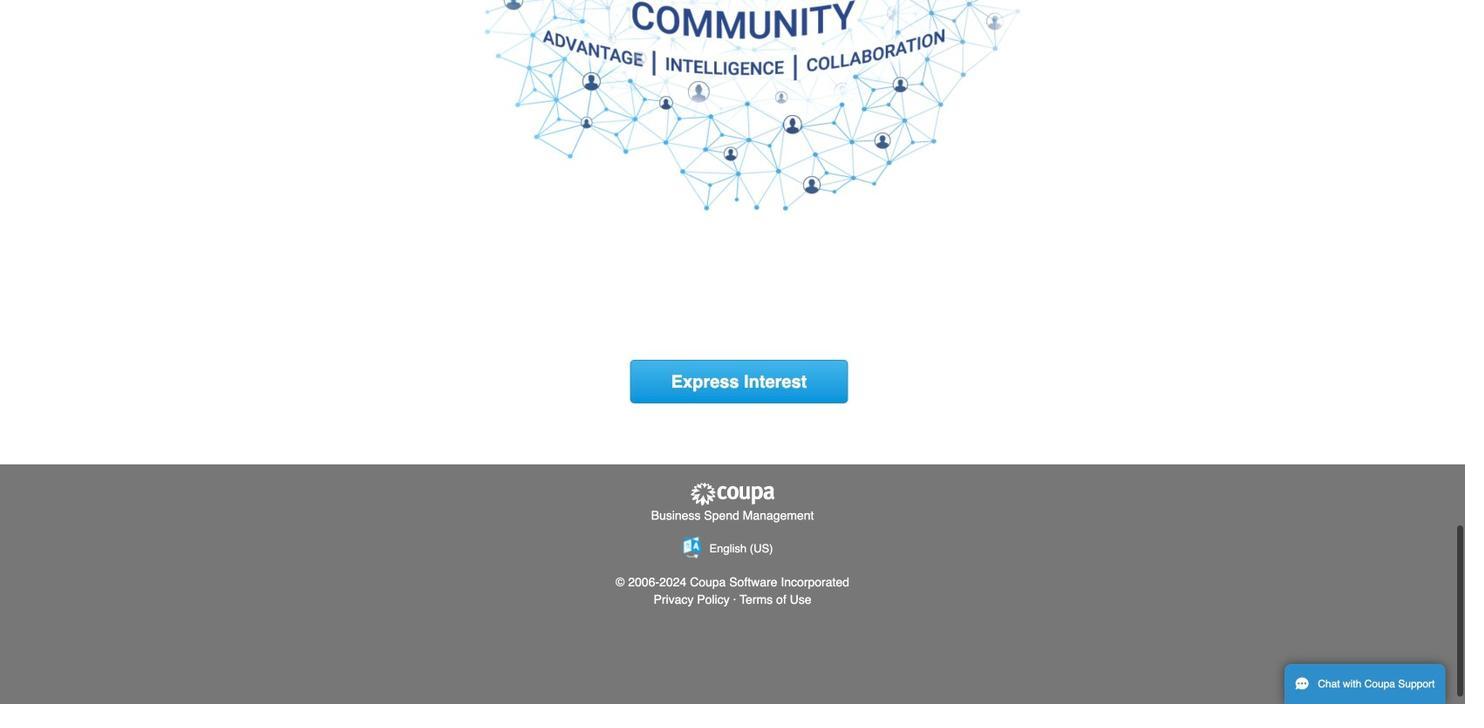 Task type: vqa. For each thing, say whether or not it's contained in the screenshot.
Name
no



Task type: locate. For each thing, give the bounding box(es) containing it.
coupa supplier portal image
[[689, 482, 776, 507]]



